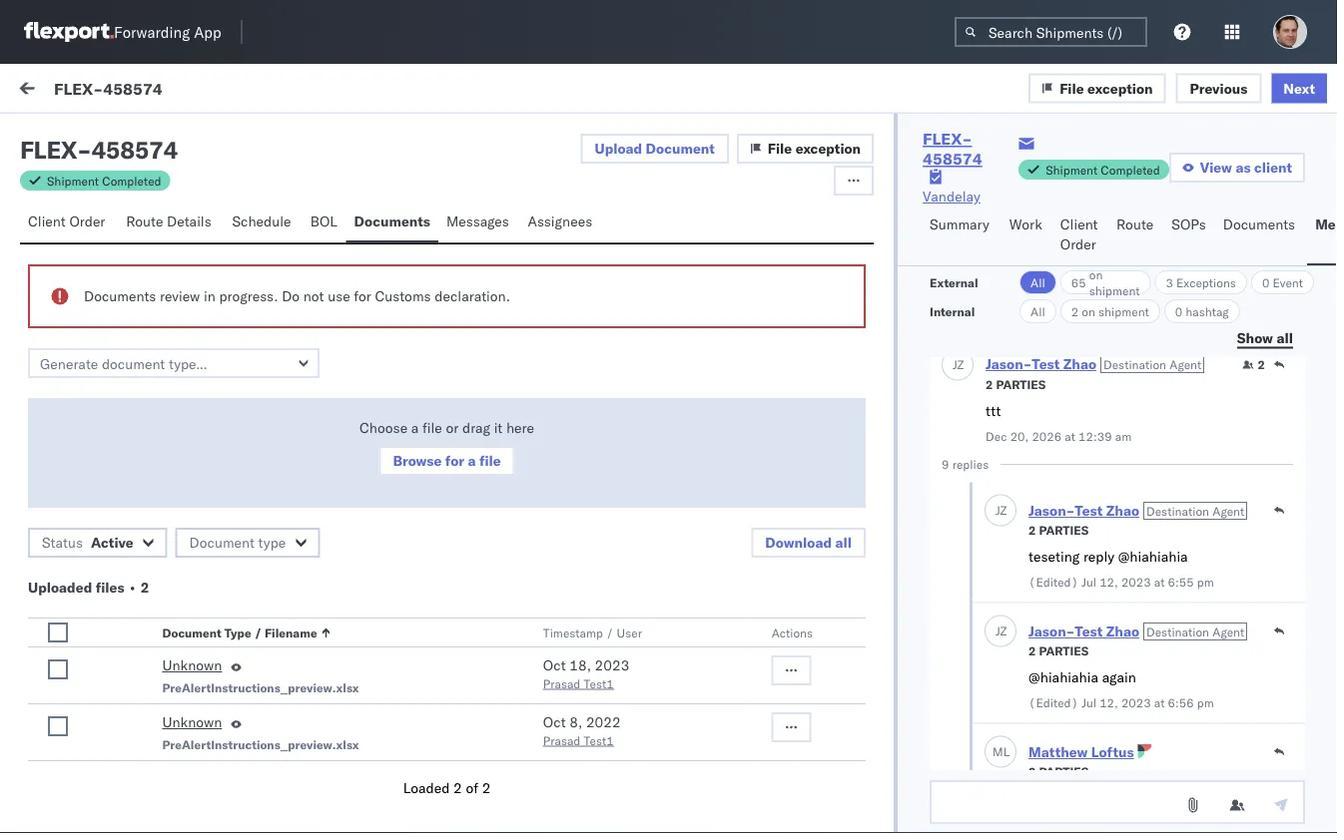Task type: describe. For each thing, give the bounding box(es) containing it.
0 vertical spatial work
[[194, 82, 227, 99]]

choose a file or drag it here
[[360, 419, 534, 437]]

shipment for 65 on shipment
[[1089, 283, 1140, 298]]

jie xiong for oct 26, 2023, 7:16 pm pdt
[[170, 396, 226, 413]]

pm for 1:02
[[425, 216, 446, 234]]

progress.
[[219, 288, 278, 305]]

bol button
[[302, 204, 346, 243]]

flexport for oct 26, 2023, 7:21 pm pdt
[[237, 308, 282, 323]]

@jie
[[262, 251, 292, 268]]

client order for leftmost client order button
[[28, 213, 105, 230]]

@matthew
[[136, 251, 207, 268]]

65 on shipment
[[1071, 267, 1140, 298]]

timestamp / user
[[543, 626, 642, 641]]

0 vertical spatial file exception
[[1060, 79, 1153, 97]]

here
[[506, 419, 534, 437]]

xiong up not
[[295, 251, 334, 268]]

order for the right client order button
[[1060, 236, 1096, 253]]

agent for 20,
[[1169, 357, 1201, 372]]

jie for oct 27, 2023, 1:02 pm pdt
[[170, 216, 186, 234]]

0 vertical spatial as
[[1221, 81, 1236, 99]]

destination for dec
[[1103, 357, 1166, 372]]

j x for oct 26, 2023, 7:16 pm pdt
[[141, 398, 151, 411]]

do
[[282, 288, 300, 305]]

2 parties for teseting
[[1029, 524, 1089, 539]]

hashtag
[[1186, 304, 1229, 319]]

0 event
[[1262, 275, 1303, 290]]

sops
[[1172, 216, 1206, 233]]

show
[[1237, 329, 1273, 346]]

9
[[942, 458, 949, 473]]

client
[[1254, 159, 1292, 176]]

jason-test zhao button for ttt
[[986, 356, 1096, 373]]

458574 inside "link"
[[923, 149, 982, 169]]

zhao for again
[[1106, 624, 1139, 641]]

type
[[258, 534, 286, 552]]

prealertinstructions_preview.xlsx for oct 18, 2023
[[162, 680, 359, 695]]

2 button
[[1242, 357, 1265, 373]]

2 on shipment
[[1071, 304, 1149, 319]]

uploaded
[[28, 579, 92, 597]]

1 horizontal spatial documents button
[[1215, 207, 1307, 266]]

view as client
[[1200, 159, 1292, 176]]

file inside button
[[479, 452, 501, 470]]

j x for oct 27, 2023, 1:02 pm pdt
[[141, 218, 151, 231]]

1 horizontal spatial client
[[946, 173, 978, 188]]

forwarding
[[114, 22, 190, 41]]

j x for oct 26, 2023, 7:21 pm pdt
[[141, 308, 151, 321]]

1 / from the left
[[254, 626, 262, 641]]

2023 inside teseting reply @hiahiahia (edited)  jul 12, 2023 at 6:55 pm
[[1121, 576, 1151, 591]]

filename
[[265, 626, 317, 641]]

0 horizontal spatial completed
[[102, 173, 161, 188]]

2 parties button for @hiahiahia
[[1029, 643, 1089, 660]]

pm for 7:16
[[425, 396, 446, 413]]

1 vertical spatial file exception
[[768, 140, 861, 157]]

oct for oct 26, 2023, 7:21 pm pdt
[[297, 306, 320, 324]]

a inside button
[[468, 452, 476, 470]]

replies
[[952, 458, 989, 473]]

client for leftmost client order button
[[28, 213, 66, 230]]

destination for again
[[1146, 625, 1209, 640]]

1 vertical spatial exception
[[796, 140, 861, 157]]

view
[[1200, 159, 1232, 176]]

details
[[167, 213, 211, 230]]

jul inside teseting reply @hiahiahia (edited)  jul 12, 2023 at 6:55 pm
[[1082, 576, 1096, 591]]

18,
[[569, 657, 591, 675]]

zhao for dec
[[1063, 356, 1096, 373]]

oct inside oct 8, 2022 prasad test1
[[543, 714, 566, 731]]

2 / from the left
[[606, 626, 614, 641]]

1 horizontal spatial work
[[1009, 216, 1042, 233]]

2 up teseting
[[1029, 524, 1036, 539]]

status active
[[42, 534, 133, 552]]

0 horizontal spatial actions
[[772, 626, 813, 641]]

0 vertical spatial messages
[[1152, 81, 1217, 99]]

0 horizontal spatial shipment completed
[[47, 173, 161, 188]]

vandelay for oct 26, 2023, 7:16 pm pdt
[[945, 412, 1003, 429]]

2023, for 1:02
[[349, 216, 388, 234]]

document for type
[[189, 534, 255, 552]]

timestamp
[[543, 626, 603, 641]]

browse for a file button
[[379, 446, 515, 476]]

hello
[[133, 340, 166, 358]]

external for external
[[930, 275, 978, 290]]

jul inside @hiahiahia again (edited)  jul 12, 2023 at 6:56 pm
[[1082, 696, 1096, 711]]

documents for the left documents button
[[354, 213, 430, 230]]

jason- for @hiahiahia
[[1029, 624, 1075, 641]]

0 vertical spatial flex- 458574
[[923, 129, 982, 169]]

2 parties down matthew
[[1029, 765, 1089, 780]]

as inside button
[[1236, 159, 1251, 176]]

document type / filename
[[162, 626, 317, 641]]

1 horizontal spatial completed
[[1101, 162, 1160, 177]]

9 replies
[[942, 458, 989, 473]]

1 resize handle column header from the left
[[61, 167, 85, 467]]

sops button
[[1164, 207, 1215, 266]]

unknown for oct 8, 2022
[[162, 714, 222, 731]]

20,
[[1010, 430, 1029, 445]]

2 right of
[[482, 780, 491, 797]]

download
[[765, 534, 832, 552]]

flex
[[20, 135, 77, 165]]

message button
[[234, 64, 335, 118]]

show all
[[1237, 329, 1293, 346]]

import work
[[148, 82, 227, 99]]

browse
[[393, 452, 442, 470]]

0 horizontal spatial shipment
[[47, 173, 99, 188]]

2 parties for ttt
[[986, 378, 1046, 393]]

x for oct 27, 2023, 1:02 pm pdt
[[145, 218, 151, 231]]

test for @hiahiahia
[[1075, 624, 1103, 641]]

0 for 0 hashtag
[[1175, 304, 1182, 319]]

2023 inside @hiahiahia again (edited)  jul 12, 2023 at 6:56 pm
[[1121, 696, 1151, 711]]

z for @hiahiahia
[[1000, 624, 1007, 639]]

teseting
[[1029, 548, 1080, 566]]

all button for 65
[[1020, 271, 1056, 295]]

zhao for reply
[[1106, 503, 1139, 520]]

1 vertical spatial file
[[768, 140, 792, 157]]

messages button
[[438, 204, 520, 243]]

teseting reply @hiahiahia (edited)  jul 12, 2023 at 6:55 pm
[[1029, 548, 1214, 591]]

jie xiong for oct 26, 2023, 7:21 pm pdt
[[170, 306, 226, 324]]

use
[[328, 288, 350, 305]]

0 vertical spatial external
[[1092, 81, 1148, 99]]

2 parties for @hiahiahia
[[1029, 645, 1089, 660]]

resize handle column header for message
[[669, 167, 693, 467]]

1 horizontal spatial client order button
[[1052, 207, 1108, 266]]

type
[[224, 626, 251, 641]]

2 parties button for teseting
[[1029, 522, 1089, 539]]

3 exceptions
[[1166, 275, 1236, 290]]

jason-test zhao button for @hiahiahia
[[1029, 624, 1139, 641]]

@hiahiahia inside @hiahiahia again (edited)  jul 12, 2023 at 6:56 pm
[[1029, 669, 1098, 686]]

parties for ttt
[[996, 378, 1046, 393]]

matthew loftus button
[[1029, 744, 1134, 762]]

choose
[[360, 419, 408, 437]]

1 horizontal spatial exception
[[1087, 79, 1153, 97]]

assignees
[[528, 213, 592, 230]]

Generate document type... text field
[[28, 348, 320, 378]]

test for teseting
[[1075, 503, 1103, 520]]

flex- 458574 for oct 26, 2023, 7:21 pm pdt
[[702, 322, 796, 339]]

summary
[[930, 216, 989, 233]]

2 left of
[[453, 780, 462, 797]]

6:55
[[1168, 576, 1194, 591]]

flex- 458574 for oct 27, 2023, 1:02 pm pdt
[[702, 232, 796, 250]]

12, inside teseting reply @hiahiahia (edited)  jul 12, 2023 at 6:55 pm
[[1100, 576, 1118, 591]]

flex-458574
[[54, 78, 163, 98]]

j z for @hiahiahia
[[995, 624, 1007, 639]]

documents for documents review in progress. do not use for customs declaration.
[[84, 288, 156, 305]]

next button
[[1271, 73, 1327, 103]]

parties down matthew
[[1039, 765, 1089, 780]]

document type
[[189, 534, 286, 552]]

flexport. image
[[24, 22, 114, 42]]

1 horizontal spatial actions
[[1189, 173, 1230, 188]]

client order for the right client order button
[[1060, 216, 1098, 253]]

pm for 7:21
[[425, 306, 446, 324]]

document type button
[[175, 528, 320, 558]]

messages inside button
[[446, 213, 509, 230]]

oct for oct 26, 2023, 7:16 pm pdt
[[297, 396, 320, 413]]

0 horizontal spatial client order button
[[20, 204, 118, 243]]

0 horizontal spatial for
[[354, 288, 371, 305]]

related
[[703, 173, 744, 188]]

2 down show all button
[[1258, 358, 1265, 373]]

jie for oct 26, 2023, 7:21 pm pdt
[[170, 306, 186, 324]]

internal (0) button
[[126, 118, 224, 157]]

oct 18, 2023 prasad test1
[[543, 657, 629, 691]]

27,
[[323, 216, 345, 234]]

customs
[[375, 288, 431, 305]]

import
[[148, 82, 190, 99]]

1 horizontal spatial shipment completed
[[1046, 162, 1160, 177]]

user
[[617, 626, 642, 641]]

previous button
[[1176, 73, 1261, 103]]

agent for (edited)
[[1212, 625, 1244, 640]]

jason- for ttt
[[986, 356, 1032, 373]]

0 horizontal spatial a
[[411, 419, 419, 437]]

at inside @hiahiahia again (edited)  jul 12, 2023 at 6:56 pm
[[1154, 696, 1165, 711]]

2023, for 7:21
[[349, 306, 388, 324]]

uploaded files ∙ 2
[[28, 579, 149, 597]]

resize handle column header for actions
[[1301, 167, 1325, 467]]

0 horizontal spatial message
[[135, 173, 183, 188]]

2 right ∙
[[141, 579, 149, 597]]

26, for oct 26, 2023, 7:16 pm pdt
[[323, 396, 345, 413]]

my
[[20, 77, 52, 104]]

8,
[[569, 714, 582, 731]]

read
[[1239, 81, 1273, 99]]

browse for a file
[[393, 452, 501, 470]]

app
[[194, 22, 221, 41]]

unknown link for oct 8, 2022
[[162, 713, 222, 737]]

mes button
[[1307, 207, 1337, 266]]

0 vertical spatial document
[[646, 140, 715, 157]]

schedule button
[[224, 204, 302, 243]]

review
[[160, 288, 200, 305]]

loaded 2 of 2
[[403, 780, 491, 797]]

oct for oct 27, 2023, 1:02 pm pdt
[[297, 216, 320, 234]]

test for ttt
[[1032, 356, 1060, 373]]

jie xiong for oct 27, 2023, 1:02 pm pdt
[[170, 216, 226, 234]]

status
[[42, 534, 83, 552]]

prealertinstructions_preview.xlsx for oct 8, 2022
[[162, 737, 359, 752]]

assignees button
[[520, 204, 604, 243]]

upload document button
[[581, 134, 729, 164]]



Task type: vqa. For each thing, say whether or not it's contained in the screenshot.
PDT for Oct 27, 2023, 1:02 PM PDT
yes



Task type: locate. For each thing, give the bounding box(es) containing it.
0 horizontal spatial client
[[28, 213, 66, 230]]

resize handle column header
[[61, 167, 85, 467], [669, 167, 693, 467], [912, 167, 936, 467], [1155, 167, 1179, 467], [1301, 167, 1325, 467]]

for right use
[[354, 288, 371, 305]]

1 vertical spatial flex- 458574
[[702, 232, 796, 250]]

shipment for 2 on shipment
[[1098, 304, 1149, 319]]

route details button
[[118, 204, 224, 243]]

2 up @hiahiahia again (edited)  jul 12, 2023 at 6:56 pm
[[1029, 645, 1036, 660]]

work for my
[[57, 77, 109, 104]]

all button left 65
[[1020, 271, 1056, 295]]

all right show
[[1277, 329, 1293, 346]]

2023, down use
[[349, 306, 388, 324]]

0 horizontal spatial documents button
[[346, 204, 438, 243]]

flex- 458574
[[923, 129, 982, 169], [702, 232, 796, 250], [702, 322, 796, 339]]

jason-test zhao button up reply on the bottom
[[1029, 503, 1139, 520]]

test1 for 2022
[[584, 733, 614, 748]]

0 left hashtag
[[1175, 304, 1182, 319]]

pm inside teseting reply @hiahiahia (edited)  jul 12, 2023 at 6:55 pm
[[1197, 576, 1214, 591]]

0 horizontal spatial file
[[768, 140, 792, 157]]

0 vertical spatial order
[[69, 213, 105, 230]]

client right work button
[[1060, 216, 1098, 233]]

2 vertical spatial j z
[[995, 624, 1007, 639]]

zhao down 2 on shipment
[[1063, 356, 1096, 373]]

/ left 'user'
[[606, 626, 614, 641]]

0 vertical spatial all button
[[1020, 271, 1056, 295]]

flex - 458574
[[20, 135, 178, 165]]

0 horizontal spatial /
[[254, 626, 262, 641]]

shipment down the 65 on shipment
[[1098, 304, 1149, 319]]

2 parties up teseting
[[1029, 524, 1089, 539]]

all button for 2
[[1020, 300, 1056, 324]]

client down flex
[[28, 213, 66, 230]]

1 vertical spatial jason-test zhao button
[[1029, 503, 1139, 520]]

2 vertical spatial pdt
[[450, 396, 475, 413]]

1 vertical spatial jul
[[1082, 696, 1096, 711]]

of
[[466, 780, 478, 797]]

0 horizontal spatial all
[[835, 534, 852, 552]]

Search Shipments (/) text field
[[955, 17, 1147, 47]]

at right 2026
[[1065, 430, 1075, 445]]

(edited)
[[1029, 576, 1078, 591], [1029, 696, 1078, 711]]

0 vertical spatial actions
[[1189, 173, 1230, 188]]

destination down 2 on shipment
[[1103, 357, 1166, 372]]

oct left 8,
[[543, 714, 566, 731]]

actions down "download"
[[772, 626, 813, 641]]

zhao up reply on the bottom
[[1106, 503, 1139, 520]]

internal for internal
[[930, 304, 975, 319]]

for down the or
[[445, 452, 464, 470]]

0 vertical spatial a
[[411, 419, 419, 437]]

0 vertical spatial prealertinstructions_preview.xlsx
[[162, 680, 359, 695]]

test
[[343, 251, 370, 268]]

3 j x from the top
[[141, 398, 151, 411]]

3 x from the top
[[145, 398, 151, 411]]

xiong for oct 26, 2023, 7:21 pm pdt
[[190, 306, 226, 324]]

drag
[[462, 419, 490, 437]]

1 prasad from the top
[[543, 677, 581, 691]]

file up related work item/shipment
[[768, 140, 792, 157]]

1 (edited) from the top
[[1029, 576, 1078, 591]]

completed down "flex - 458574"
[[102, 173, 161, 188]]

documents review in progress. do not use for customs declaration.
[[84, 288, 510, 305]]

1 x from the top
[[145, 218, 151, 231]]

file left the or
[[422, 419, 442, 437]]

route inside button
[[126, 213, 163, 230]]

1 vertical spatial 26,
[[323, 396, 345, 413]]

1 vertical spatial messages
[[446, 213, 509, 230]]

2 vertical spatial document
[[162, 626, 221, 641]]

shipment completed down "flex - 458574"
[[47, 173, 161, 188]]

jul
[[1082, 576, 1096, 591], [1082, 696, 1096, 711]]

(edited) inside @hiahiahia again (edited)  jul 12, 2023 at 6:56 pm
[[1029, 696, 1078, 711]]

1 horizontal spatial file exception
[[1060, 79, 1153, 97]]

z for ttt
[[957, 357, 964, 372]]

shipment completed up route button
[[1046, 162, 1160, 177]]

forwarding app link
[[24, 22, 221, 42]]

shipment
[[1046, 162, 1098, 177], [47, 173, 99, 188]]

2026
[[1032, 430, 1062, 445]]

message inside button
[[242, 82, 301, 99]]

shipment inside the 65 on shipment
[[1089, 283, 1140, 298]]

prasad inside oct 8, 2022 prasad test1
[[543, 733, 581, 748]]

internal left (0)
[[134, 127, 183, 144]]

0 vertical spatial loftus
[[210, 251, 253, 268]]

work
[[57, 77, 109, 104], [747, 173, 774, 188]]

pm right 6:56
[[1197, 696, 1214, 711]]

j x down generate document type... text box
[[141, 398, 151, 411]]

flex- 458574 link
[[923, 129, 1019, 169]]

jason- up ttt
[[986, 356, 1032, 373]]

1 vertical spatial z
[[1000, 503, 1007, 518]]

0 vertical spatial x
[[145, 218, 151, 231]]

4 resize handle column header from the left
[[1155, 167, 1179, 467]]

0 horizontal spatial external
[[32, 127, 88, 144]]

1 26, from the top
[[323, 306, 345, 324]]

document left the 'type'
[[162, 626, 221, 641]]

0 vertical spatial j z
[[953, 357, 964, 372]]

m
[[993, 745, 1003, 760]]

test up again at the bottom of page
[[1075, 624, 1103, 641]]

2 j x from the top
[[141, 308, 151, 321]]

26, for oct 26, 2023, 7:21 pm pdt
[[323, 306, 345, 324]]

files
[[96, 579, 124, 597]]

client order button
[[20, 204, 118, 243], [1052, 207, 1108, 266]]

7:21
[[391, 306, 422, 324]]

(edited) down teseting
[[1029, 576, 1078, 591]]

3 pdt from the top
[[450, 396, 475, 413]]

2 vertical spatial flexport
[[237, 397, 282, 412]]

0 vertical spatial file
[[1060, 79, 1084, 97]]

client
[[946, 173, 978, 188], [28, 213, 66, 230], [1060, 216, 1098, 233]]

1 vertical spatial x
[[145, 308, 151, 321]]

∙
[[128, 579, 137, 597]]

pm
[[425, 216, 446, 234], [425, 306, 446, 324], [425, 396, 446, 413]]

(edited) inside teseting reply @hiahiahia (edited)  jul 12, 2023 at 6:55 pm
[[1029, 576, 1078, 591]]

0 vertical spatial unknown
[[162, 657, 222, 675]]

test1 down 18,
[[584, 677, 614, 691]]

2 horizontal spatial external
[[1092, 81, 1148, 99]]

2 jie xiong from the top
[[170, 306, 226, 324]]

0 horizontal spatial messages
[[446, 213, 509, 230]]

0 vertical spatial test
[[1032, 356, 1060, 373]]

1 vertical spatial prasad
[[543, 733, 581, 748]]

2 x from the top
[[145, 308, 151, 321]]

3 2023, from the top
[[349, 396, 388, 413]]

0 vertical spatial unknown link
[[162, 656, 222, 680]]

1 vertical spatial @hiahiahia
[[1029, 669, 1098, 686]]

0 vertical spatial pm
[[425, 216, 446, 234]]

parties up ttt
[[996, 378, 1046, 393]]

at inside teseting reply @hiahiahia (edited)  jul 12, 2023 at 6:55 pm
[[1154, 576, 1165, 591]]

oct left 27,
[[297, 216, 320, 234]]

jason- down teseting
[[1029, 624, 1075, 641]]

(0)
[[186, 127, 212, 144]]

work for related
[[747, 173, 774, 188]]

1 vertical spatial a
[[468, 452, 476, 470]]

1 2023, from the top
[[349, 216, 388, 234]]

1 12, from the top
[[1100, 576, 1118, 591]]

1 horizontal spatial loftus
[[1091, 744, 1134, 762]]

jie xiong down in
[[170, 306, 226, 324]]

all for show all
[[1277, 329, 1293, 346]]

1:02
[[391, 216, 422, 234]]

xiong for oct 26, 2023, 7:16 pm pdt
[[190, 396, 226, 413]]

1 horizontal spatial documents
[[354, 213, 430, 230]]

j x
[[141, 218, 151, 231], [141, 308, 151, 321], [141, 398, 151, 411]]

pdt for oct 26, 2023, 7:16 pm pdt
[[450, 396, 475, 413]]

parties for teseting
[[1039, 524, 1089, 539]]

1 vertical spatial shipment
[[1098, 304, 1149, 319]]

message up route details
[[135, 173, 183, 188]]

dec
[[986, 430, 1007, 445]]

work up the external (3) at top left
[[57, 77, 109, 104]]

all for 2 on shipment
[[1031, 304, 1045, 319]]

0 vertical spatial @hiahiahia
[[1118, 548, 1188, 566]]

test1 down 2022
[[584, 733, 614, 748]]

resize handle column header for related work item/shipment
[[912, 167, 936, 467]]

jie down review
[[170, 306, 186, 324]]

pm
[[1197, 576, 1214, 591], [1197, 696, 1214, 711]]

completed up route button
[[1101, 162, 1160, 177]]

oct left the 7:16
[[297, 396, 320, 413]]

jason-test zhao button for teseting
[[1029, 503, 1139, 520]]

jason-test zhao destination agent for reply
[[1029, 503, 1244, 520]]

2 test1 from the top
[[584, 733, 614, 748]]

26, down use
[[323, 306, 345, 324]]

/ right the 'type'
[[254, 626, 262, 641]]

l
[[1003, 745, 1010, 760]]

2 flexport from the top
[[237, 308, 282, 323]]

messages left read at the top of the page
[[1152, 81, 1217, 99]]

document
[[646, 140, 715, 157], [189, 534, 255, 552], [162, 626, 221, 641]]

2 (edited) from the top
[[1029, 696, 1078, 711]]

2 12, from the top
[[1100, 696, 1118, 711]]

x down generate document type... text box
[[145, 398, 151, 411]]

1 horizontal spatial route
[[1116, 216, 1154, 233]]

client order button down -
[[20, 204, 118, 243]]

2022
[[586, 714, 621, 731]]

forwarding app
[[114, 22, 221, 41]]

document for type
[[162, 626, 221, 641]]

1 vertical spatial file
[[479, 452, 501, 470]]

2 jie from the top
[[170, 306, 186, 324]]

as left read at the top of the page
[[1221, 81, 1236, 99]]

actions up sops
[[1189, 173, 1230, 188]]

vandelay for oct 27, 2023, 1:02 pm pdt
[[945, 232, 1003, 250]]

client order down -
[[28, 213, 105, 230]]

1 vertical spatial 12,
[[1100, 696, 1118, 711]]

prasad down 8,
[[543, 733, 581, 748]]

2023, right 27,
[[349, 216, 388, 234]]

pm inside @hiahiahia again (edited)  jul 12, 2023 at 6:56 pm
[[1197, 696, 1214, 711]]

external inside button
[[32, 127, 88, 144]]

pdt for oct 26, 2023, 7:21 pm pdt
[[450, 306, 475, 324]]

None checkbox
[[32, 321, 52, 341], [48, 623, 68, 643], [48, 660, 68, 680], [32, 321, 52, 341], [48, 623, 68, 643], [48, 660, 68, 680]]

3 jie xiong from the top
[[170, 396, 226, 413]]

exceptions
[[1176, 275, 1236, 290]]

xiong for oct 27, 2023, 1:02 pm pdt
[[190, 216, 226, 234]]

in
[[204, 288, 215, 305]]

timestamp / user button
[[539, 621, 732, 641]]

jie xiong
[[170, 216, 226, 234], [170, 306, 226, 324], [170, 396, 226, 413]]

on down 65
[[1082, 304, 1095, 319]]

2023
[[1121, 576, 1151, 591], [595, 657, 629, 675], [1121, 696, 1151, 711]]

2 horizontal spatial client
[[1060, 216, 1098, 233]]

0 horizontal spatial route
[[126, 213, 163, 230]]

upload document
[[595, 140, 715, 157]]

schedule
[[232, 213, 291, 230]]

file
[[422, 419, 442, 437], [479, 452, 501, 470]]

jason-test zhao button
[[986, 356, 1096, 373], [1029, 503, 1139, 520], [1029, 624, 1139, 641]]

2 parties button
[[986, 376, 1046, 393], [1029, 522, 1089, 539], [1029, 643, 1089, 660], [1029, 763, 1089, 781]]

pm right 7:21
[[425, 306, 446, 324]]

2 down 65
[[1071, 304, 1079, 319]]

2 up ttt
[[986, 378, 993, 393]]

1 vertical spatial jie
[[170, 306, 186, 324]]

1 vertical spatial message
[[135, 173, 183, 188]]

1 pm from the top
[[425, 216, 446, 234]]

0 for 0 event
[[1262, 275, 1269, 290]]

loftus up progress.
[[210, 251, 253, 268]]

x for oct 26, 2023, 7:16 pm pdt
[[145, 398, 151, 411]]

download all button
[[751, 528, 866, 558]]

j z for teseting
[[995, 503, 1007, 518]]

test1 inside oct 18, 2023 prasad test1
[[584, 677, 614, 691]]

1 vertical spatial jason-
[[1029, 503, 1075, 520]]

exception up item/shipment
[[796, 140, 861, 157]]

message right import work
[[242, 82, 301, 99]]

@hiahiahia inside teseting reply @hiahiahia (edited)  jul 12, 2023 at 6:55 pm
[[1118, 548, 1188, 566]]

1 vertical spatial agent
[[1212, 504, 1244, 519]]

resize handle column header for client
[[1155, 167, 1179, 467]]

file exception up item/shipment
[[768, 140, 861, 157]]

1 horizontal spatial external
[[930, 275, 978, 290]]

1 horizontal spatial 0
[[1262, 275, 1269, 290]]

parties
[[996, 378, 1046, 393], [1039, 524, 1089, 539], [1039, 645, 1089, 660], [1039, 765, 1089, 780]]

2 down matthew
[[1029, 765, 1036, 780]]

destination up 6:55
[[1146, 504, 1209, 519]]

on inside the 65 on shipment
[[1089, 267, 1103, 282]]

route for route details
[[126, 213, 163, 230]]

1 horizontal spatial client order
[[1060, 216, 1098, 253]]

jul up matthew loftus
[[1082, 696, 1096, 711]]

0 horizontal spatial documents
[[84, 288, 156, 305]]

1 vertical spatial as
[[1236, 159, 1251, 176]]

1 vertical spatial internal
[[930, 304, 975, 319]]

reply
[[1083, 548, 1114, 566]]

2 parties button for ttt
[[986, 376, 1046, 393]]

active
[[91, 534, 133, 552]]

client for the right client order button
[[1060, 216, 1098, 233]]

unknown
[[162, 657, 222, 675], [162, 714, 222, 731]]

0 vertical spatial 0
[[1262, 275, 1269, 290]]

3 pm from the top
[[425, 396, 446, 413]]

0 vertical spatial jie xiong
[[170, 216, 226, 234]]

0 vertical spatial 26,
[[323, 306, 345, 324]]

0 vertical spatial work
[[57, 77, 109, 104]]

test up reply on the bottom
[[1075, 503, 1103, 520]]

0 vertical spatial jason-test zhao button
[[986, 356, 1096, 373]]

client down flex- 458574 "link"
[[946, 173, 978, 188]]

oct 26, 2023, 7:16 pm pdt
[[297, 396, 475, 413]]

0 vertical spatial test1
[[584, 677, 614, 691]]

1 j x from the top
[[141, 218, 151, 231]]

jason-test zhao button up ttt dec 20, 2026 at 12:39 am
[[986, 356, 1096, 373]]

xiong
[[190, 216, 226, 234], [295, 251, 334, 268], [190, 306, 226, 324], [190, 396, 226, 413]]

j x up the hello
[[141, 308, 151, 321]]

2 jul from the top
[[1082, 696, 1096, 711]]

external for external (3)
[[32, 127, 88, 144]]

all button left 2 on shipment
[[1020, 300, 1056, 324]]

external (3)
[[32, 127, 118, 144]]

2 resize handle column header from the left
[[669, 167, 693, 467]]

1 pm from the top
[[1197, 576, 1214, 591]]

loftus for @matthew
[[210, 251, 253, 268]]

2023, for 7:16
[[349, 396, 388, 413]]

mark all external messages as read
[[1031, 81, 1273, 99]]

0 vertical spatial all
[[1069, 81, 1088, 99]]

2 parties
[[986, 378, 1046, 393], [1029, 524, 1089, 539], [1029, 645, 1089, 660], [1029, 765, 1089, 780]]

oct 8, 2022 prasad test1
[[543, 714, 621, 748]]

prasad inside oct 18, 2023 prasad test1
[[543, 677, 581, 691]]

1 flexport from the top
[[237, 218, 282, 233]]

messages right 1:02
[[446, 213, 509, 230]]

documents for documents button to the right
[[1223, 216, 1295, 233]]

pdt down declaration.
[[450, 306, 475, 324]]

document inside button
[[189, 534, 255, 552]]

my work
[[20, 77, 109, 104]]

vandelay for oct 26, 2023, 7:21 pm pdt
[[945, 322, 1003, 339]]

j z
[[953, 357, 964, 372], [995, 503, 1007, 518], [995, 624, 1007, 639]]

2 parties button up ttt
[[986, 376, 1046, 393]]

xiong down generate document type... text box
[[190, 396, 226, 413]]

summary button
[[922, 207, 1001, 266]]

pdt for oct 27, 2023, 1:02 pm pdt
[[450, 216, 475, 234]]

3 flexport from the top
[[237, 397, 282, 412]]

2 unknown from the top
[[162, 714, 222, 731]]

route inside button
[[1116, 216, 1154, 233]]

internal for internal (0)
[[134, 127, 183, 144]]

2 all button from the top
[[1020, 300, 1056, 324]]

0 horizontal spatial client order
[[28, 213, 105, 230]]

2 prasad from the top
[[543, 733, 581, 748]]

file exception button
[[1029, 73, 1166, 103], [1029, 73, 1166, 103], [737, 134, 874, 164], [737, 134, 874, 164]]

pdt
[[450, 216, 475, 234], [450, 306, 475, 324], [450, 396, 475, 413]]

1 all button from the top
[[1020, 271, 1056, 295]]

None text field
[[930, 781, 1305, 825]]

1 vertical spatial all
[[835, 534, 852, 552]]

1 pdt from the top
[[450, 216, 475, 234]]

test1 for 2023
[[584, 677, 614, 691]]

matthew loftus
[[1029, 744, 1134, 762]]

shipment completed
[[1046, 162, 1160, 177], [47, 173, 161, 188]]

agent for @hiahiahia
[[1212, 504, 1244, 519]]

3 jie from the top
[[170, 396, 186, 413]]

1 test1 from the top
[[584, 677, 614, 691]]

1 unknown link from the top
[[162, 656, 222, 680]]

2 parties up ttt
[[986, 378, 1046, 393]]

12, down again at the bottom of page
[[1100, 696, 1118, 711]]

work right related
[[747, 173, 774, 188]]

on for 65
[[1089, 267, 1103, 282]]

0 vertical spatial pdt
[[450, 216, 475, 234]]

vandelay up summary
[[923, 188, 980, 205]]

2 vertical spatial pm
[[425, 396, 446, 413]]

work
[[194, 82, 227, 99], [1009, 216, 1042, 233]]

oct
[[297, 216, 320, 234], [297, 306, 320, 324], [297, 396, 320, 413], [543, 657, 566, 675], [543, 714, 566, 731]]

3 resize handle column header from the left
[[912, 167, 936, 467]]

2 pdt from the top
[[450, 306, 475, 324]]

0 vertical spatial at
[[1065, 430, 1075, 445]]

2 26, from the top
[[323, 396, 345, 413]]

loftus right matthew
[[1091, 744, 1134, 762]]

jason- for teseting
[[1029, 503, 1075, 520]]

0 vertical spatial pm
[[1197, 576, 1214, 591]]

zhao up again at the bottom of page
[[1106, 624, 1139, 641]]

xiong up '@matthew'
[[190, 216, 226, 234]]

prasad for 18,
[[543, 677, 581, 691]]

destination down 6:55
[[1146, 625, 1209, 640]]

1 jie xiong from the top
[[170, 216, 226, 234]]

1 vertical spatial all
[[1031, 275, 1045, 290]]

j x up '@matthew'
[[141, 218, 151, 231]]

loftus for matthew
[[1091, 744, 1134, 762]]

pdt up the or
[[450, 396, 475, 413]]

1 horizontal spatial internal
[[930, 304, 975, 319]]

jason-test zhao destination agent
[[986, 356, 1201, 373], [1029, 503, 1244, 520], [1029, 624, 1244, 641]]

shipment
[[1089, 283, 1140, 298], [1098, 304, 1149, 319]]

parties up teseting
[[1039, 524, 1089, 539]]

0
[[1262, 275, 1269, 290], [1175, 304, 1182, 319]]

1 horizontal spatial shipment
[[1046, 162, 1098, 177]]

2 vertical spatial jie xiong
[[170, 396, 226, 413]]

0 horizontal spatial loftus
[[210, 251, 253, 268]]

1 unknown from the top
[[162, 657, 222, 675]]

vandelay down vandelay link
[[945, 232, 1003, 250]]

1 jul from the top
[[1082, 576, 1096, 591]]

pm up choose a file or drag it here in the left bottom of the page
[[425, 396, 446, 413]]

0 vertical spatial 12,
[[1100, 576, 1118, 591]]

0 vertical spatial jason-
[[986, 356, 1032, 373]]

None checkbox
[[32, 171, 52, 191], [32, 231, 52, 251], [32, 411, 52, 431], [48, 717, 68, 737], [32, 171, 52, 191], [32, 231, 52, 251], [32, 411, 52, 431], [48, 717, 68, 737]]

0 horizontal spatial internal
[[134, 127, 183, 144]]

0 vertical spatial message
[[242, 82, 301, 99]]

all for 65 on shipment
[[1031, 275, 1045, 290]]

unknown for oct 18, 2023
[[162, 657, 222, 675]]

route left details at the left of the page
[[126, 213, 163, 230]]

0 horizontal spatial order
[[69, 213, 105, 230]]

z for teseting
[[1000, 503, 1007, 518]]

2 prealertinstructions_preview.xlsx from the top
[[162, 737, 359, 752]]

view as client button
[[1169, 153, 1305, 183]]

2 2023, from the top
[[349, 306, 388, 324]]

x for oct 26, 2023, 7:21 pm pdt
[[145, 308, 151, 321]]

0 vertical spatial prasad
[[543, 677, 581, 691]]

0 horizontal spatial file
[[422, 419, 442, 437]]

all for download all
[[835, 534, 852, 552]]

oct left 18,
[[543, 657, 566, 675]]

2 parties button down matthew
[[1029, 763, 1089, 781]]

2023 inside oct 18, 2023 prasad test1
[[595, 657, 629, 675]]

flexport down generate document type... text box
[[237, 397, 282, 412]]

oct inside oct 18, 2023 prasad test1
[[543, 657, 566, 675]]

1 vertical spatial on
[[1082, 304, 1095, 319]]

at inside ttt dec 20, 2026 at 12:39 am
[[1065, 430, 1075, 445]]

0 vertical spatial jason-test zhao destination agent
[[986, 356, 1201, 373]]

1 vertical spatial jie xiong
[[170, 306, 226, 324]]

for inside button
[[445, 452, 464, 470]]

1 vertical spatial work
[[1009, 216, 1042, 233]]

work right "summary" button
[[1009, 216, 1042, 233]]

upload
[[595, 140, 642, 157]]

shipment up 2 on shipment
[[1089, 283, 1140, 298]]

related work item/shipment
[[703, 173, 858, 188]]

12, inside @hiahiahia again (edited)  jul 12, 2023 at 6:56 pm
[[1100, 696, 1118, 711]]

0 vertical spatial file
[[422, 419, 442, 437]]

or
[[446, 419, 459, 437]]

flexport for oct 26, 2023, 7:16 pm pdt
[[237, 397, 282, 412]]

file exception down search shipments (/) text field
[[1060, 79, 1153, 97]]

2 pm from the top
[[1197, 696, 1214, 711]]

(3)
[[92, 127, 118, 144]]

x left details at the left of the page
[[145, 218, 151, 231]]

order for leftmost client order button
[[69, 213, 105, 230]]

documents button
[[346, 204, 438, 243], [1215, 207, 1307, 266]]

bol
[[310, 213, 337, 230]]

0 horizontal spatial exception
[[796, 140, 861, 157]]

1 prealertinstructions_preview.xlsx from the top
[[162, 680, 359, 695]]

jie for oct 26, 2023, 7:16 pm pdt
[[170, 396, 186, 413]]

test1 inside oct 8, 2022 prasad test1
[[584, 733, 614, 748]]

route
[[126, 213, 163, 230], [1116, 216, 1154, 233]]

show all button
[[1225, 324, 1305, 353]]

test1
[[584, 677, 614, 691], [584, 733, 614, 748]]

all left 2 on shipment
[[1031, 304, 1045, 319]]

5 resize handle column header from the left
[[1301, 167, 1325, 467]]

internal inside button
[[134, 127, 183, 144]]

2 vertical spatial at
[[1154, 696, 1165, 711]]

declaration.
[[435, 288, 510, 305]]

2 vertical spatial agent
[[1212, 625, 1244, 640]]

2 unknown link from the top
[[162, 713, 222, 737]]

flexport for oct 27, 2023, 1:02 pm pdt
[[237, 218, 282, 233]]

flex- inside flex- 458574
[[923, 129, 972, 149]]

zhao
[[1063, 356, 1096, 373], [1106, 503, 1139, 520], [1106, 624, 1139, 641]]

@hiahiahia
[[1118, 548, 1188, 566], [1029, 669, 1098, 686]]

unknown link for oct 18, 2023
[[162, 656, 222, 680]]

item/shipment
[[777, 173, 858, 188]]

1 vertical spatial loftus
[[1091, 744, 1134, 762]]

jason-test zhao destination agent for dec
[[986, 356, 1201, 373]]

prasad for 8,
[[543, 733, 581, 748]]

oct 27, 2023, 1:02 pm pdt
[[297, 216, 475, 234]]

2 pm from the top
[[425, 306, 446, 324]]

documents up test
[[354, 213, 430, 230]]

0 vertical spatial z
[[957, 357, 964, 372]]

(edited) up matthew
[[1029, 696, 1078, 711]]

1 jie from the top
[[170, 216, 186, 234]]

1 horizontal spatial file
[[479, 452, 501, 470]]

7:16
[[391, 396, 422, 413]]

again
[[1102, 669, 1136, 686]]

route for route
[[1116, 216, 1154, 233]]



